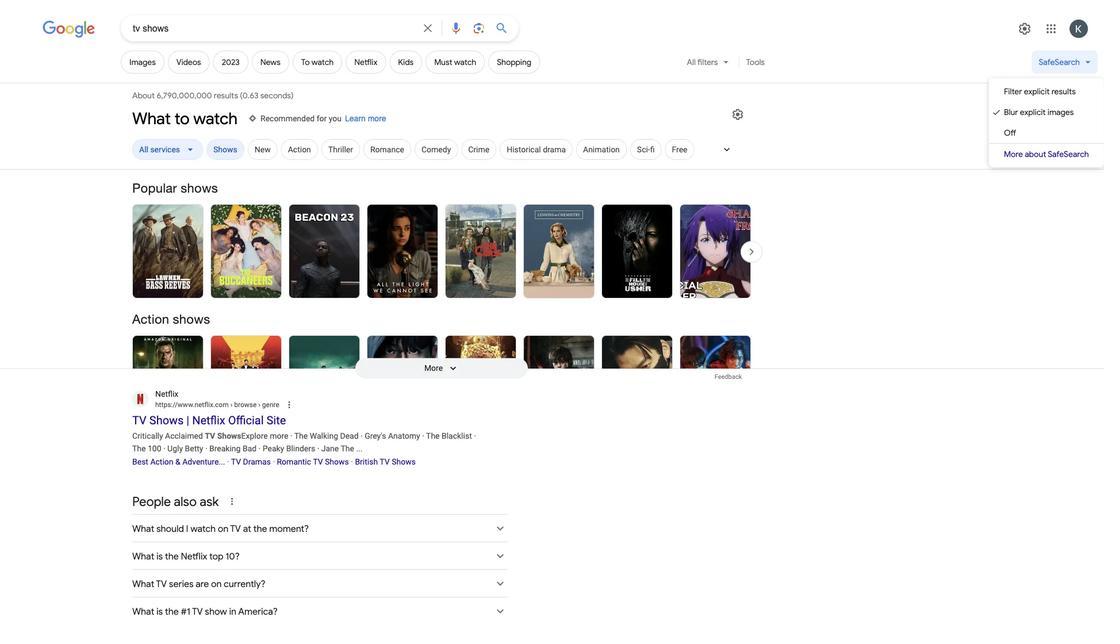 Task type: describe. For each thing, give the bounding box(es) containing it.
· right the blacklist
[[474, 432, 476, 441]]

watch for must watch
[[454, 57, 476, 67]]

grey's
[[365, 432, 386, 441]]

also
[[174, 494, 197, 510]]

about
[[132, 91, 155, 101]]

videos
[[177, 57, 201, 67]]

· right anatomy
[[422, 432, 425, 441]]

more for more
[[425, 364, 443, 373]]

shopping
[[497, 57, 532, 67]]

kids link
[[390, 51, 422, 74]]

breaking
[[209, 444, 241, 454]]

romantic
[[277, 457, 311, 466]]

all for all filters
[[687, 57, 696, 67]]

bad
[[243, 444, 257, 454]]

watch for to watch
[[312, 57, 334, 67]]

shows for action shows
[[173, 312, 210, 326]]

all filters
[[687, 57, 718, 67]]

betty
[[185, 444, 203, 454]]

tv down 'tv shows | netflix official site'
[[205, 432, 215, 441]]

thriller button
[[322, 139, 360, 162]]

fi
[[651, 145, 655, 154]]

more inside explore more · the walking dead · grey's anatomy · the blacklist · the 100 · ugly betty · breaking bad · peaky blinders · jane the ...
[[270, 432, 289, 441]]

netflix for netflix
[[355, 57, 378, 67]]

thriller
[[328, 145, 353, 154]]

must watch
[[434, 57, 476, 67]]

shows button
[[207, 139, 244, 162]]

videos link
[[168, 51, 210, 74]]

images
[[129, 57, 156, 67]]

2 vertical spatial action
[[150, 457, 173, 466]]

must watch link
[[426, 51, 485, 74]]

more inside recommended for you learn more
[[368, 114, 386, 123]]

action shows
[[132, 312, 210, 326]]

new button
[[248, 139, 278, 162]]

romance
[[371, 145, 404, 154]]

all for all services
[[139, 145, 148, 154]]

all services
[[139, 145, 180, 154]]

google image
[[43, 21, 96, 38]]

2023 link
[[213, 51, 248, 74]]

free
[[672, 145, 688, 154]]

to watch link
[[293, 51, 342, 74]]

Search search field
[[133, 22, 414, 36]]

site
[[267, 414, 286, 427]]

what to watch
[[132, 108, 238, 129]]

shows down "jane"
[[325, 457, 349, 466]]

the ...
[[341, 444, 363, 454]]

filters
[[698, 57, 718, 67]]

people
[[132, 494, 171, 510]]

2 horizontal spatial the
[[426, 432, 440, 441]]

blacklist
[[442, 432, 472, 441]]

tools
[[746, 57, 765, 67]]

2023
[[222, 57, 240, 67]]

explicit for blur
[[1021, 107, 1046, 117]]

https://www.netflix.com
[[155, 401, 229, 409]]

blur explicit images
[[1005, 107, 1074, 117]]

filter explicit results link
[[990, 81, 1104, 102]]

learn
[[345, 114, 366, 123]]

search by image image
[[472, 21, 486, 35]]

2 vertical spatial netflix
[[192, 414, 225, 427]]

sci-
[[637, 145, 651, 154]]

ask
[[200, 494, 219, 510]]

adventure...
[[182, 457, 225, 466]]

2 ‎ from the left
[[277, 457, 277, 466]]

dramas
[[243, 457, 271, 466]]

all services button
[[132, 139, 203, 162]]

best action & adventure... · ‎ tv dramas · ‎ romantic tv shows · ‎ british tv shows
[[132, 457, 416, 466]]

for
[[317, 114, 327, 123]]

historical
[[507, 145, 541, 154]]

images link
[[121, 51, 164, 74]]

comedy button
[[415, 139, 458, 162]]

animation
[[583, 145, 620, 154]]

tv up critically
[[132, 414, 147, 427]]

british tv shows link
[[355, 457, 416, 466]]

· down breaking
[[227, 457, 229, 466]]

· right betty
[[205, 444, 207, 454]]

more button
[[356, 358, 528, 379]]

shows for popular shows
[[181, 181, 218, 195]]

about
[[1025, 149, 1047, 159]]

shows up breaking
[[217, 432, 241, 441]]

best action & adventure... link
[[132, 457, 225, 466]]

add kids element
[[398, 57, 414, 67]]

explicit for filter
[[1024, 86, 1050, 96]]

tv down breaking
[[231, 457, 241, 466]]

news link
[[252, 51, 289, 74]]

0 horizontal spatial the
[[132, 444, 146, 454]]

romantic tv shows link
[[277, 457, 349, 466]]

filter explicit results
[[1005, 86, 1076, 96]]

blur explicit images link
[[990, 102, 1104, 123]]

official
[[228, 414, 264, 427]]

what
[[132, 108, 171, 129]]

peaky
[[263, 444, 284, 454]]

anatomy
[[388, 432, 420, 441]]

blinders
[[286, 444, 315, 454]]

to
[[175, 108, 190, 129]]

feedback button
[[706, 369, 751, 385]]

explore more · the walking dead · grey's anatomy · the blacklist · the 100 · ugly betty · breaking bad · peaky blinders · jane the ...
[[132, 432, 476, 454]]

netflix link
[[346, 51, 386, 74]]

add must watch element
[[434, 57, 476, 67]]

tv down "jane"
[[313, 457, 323, 466]]

kids
[[398, 57, 414, 67]]

netflix for netflix https://www.netflix.com › browse › genre
[[155, 389, 179, 399]]

news
[[261, 57, 281, 67]]

add netflix element
[[355, 57, 378, 67]]

best
[[132, 457, 148, 466]]

popular
[[132, 181, 177, 195]]

1 horizontal spatial the
[[294, 432, 308, 441]]

genre
[[262, 401, 280, 409]]

new
[[255, 145, 271, 154]]

more about safesearch link
[[990, 144, 1104, 165]]

2 › from the left
[[258, 401, 261, 409]]



Task type: locate. For each thing, give the bounding box(es) containing it.
0 vertical spatial action
[[288, 145, 311, 154]]

results left (0.63
[[214, 91, 238, 101]]

the left the blacklist
[[426, 432, 440, 441]]

shows down anatomy
[[392, 457, 416, 466]]

0 vertical spatial more
[[1005, 149, 1023, 159]]

|
[[187, 414, 189, 427]]

2 horizontal spatial watch
[[454, 57, 476, 67]]

free button
[[665, 139, 695, 162]]

more
[[368, 114, 386, 123], [270, 432, 289, 441]]

none text field containing https://www.netflix.com
[[155, 400, 280, 410]]

more about safesearch
[[1005, 149, 1090, 159]]

safesearch up the filter explicit results link
[[1039, 57, 1080, 67]]

ugly
[[167, 444, 183, 454]]

explicit right blur
[[1021, 107, 1046, 117]]

search by voice image
[[449, 21, 463, 35]]

action for action shows
[[132, 312, 169, 326]]

1 horizontal spatial ‎
[[277, 457, 277, 466]]

·
[[290, 432, 293, 441], [361, 432, 363, 441], [422, 432, 425, 441], [474, 432, 476, 441], [163, 444, 165, 454], [205, 444, 207, 454], [259, 444, 261, 454], [317, 444, 319, 454], [227, 457, 229, 466], [273, 457, 275, 466], [351, 457, 353, 466]]

people also ask
[[132, 494, 219, 510]]

&
[[175, 457, 180, 466]]

100
[[148, 444, 161, 454]]

comedy
[[422, 145, 451, 154]]

netflix inside 'netflix https://www.netflix.com › browse › genre'
[[155, 389, 179, 399]]

› left genre
[[258, 401, 261, 409]]

recommended for you learn more
[[261, 114, 386, 123]]

1 vertical spatial more
[[270, 432, 289, 441]]

1 vertical spatial shows
[[173, 312, 210, 326]]

1 horizontal spatial all
[[687, 57, 696, 67]]

0 vertical spatial more
[[368, 114, 386, 123]]

results inside "menu"
[[1052, 86, 1076, 96]]

all left the filters
[[687, 57, 696, 67]]

results for explicit
[[1052, 86, 1076, 96]]

browse
[[234, 401, 257, 409]]

1 vertical spatial all
[[139, 145, 148, 154]]

explore
[[241, 432, 268, 441]]

watch
[[312, 57, 334, 67], [454, 57, 476, 67], [193, 108, 238, 129]]

· down peaky on the bottom left
[[273, 457, 275, 466]]

more inside "menu"
[[1005, 149, 1023, 159]]

2 horizontal spatial ‎
[[355, 457, 355, 466]]

all left services
[[139, 145, 148, 154]]

safesearch inside dropdown button
[[1039, 57, 1080, 67]]

1 horizontal spatial netflix
[[192, 414, 225, 427]]

netflix https://www.netflix.com › browse › genre
[[155, 389, 280, 409]]

0 horizontal spatial all
[[139, 145, 148, 154]]

safesearch down off link
[[1048, 149, 1090, 159]]

all
[[687, 57, 696, 67], [139, 145, 148, 154]]

0 vertical spatial all
[[687, 57, 696, 67]]

more
[[1005, 149, 1023, 159], [425, 364, 443, 373]]

action shows heading
[[132, 311, 751, 327]]

0 vertical spatial shows
[[181, 181, 218, 195]]

you
[[329, 114, 342, 123]]

tv right british
[[380, 457, 390, 466]]

safesearch button
[[1032, 51, 1098, 78]]

netflix left "add kids" element
[[355, 57, 378, 67]]

menu containing filter explicit results
[[990, 78, 1104, 167]]

drama
[[543, 145, 566, 154]]

action inside button
[[288, 145, 311, 154]]

must
[[434, 57, 453, 67]]

shows inside button
[[213, 145, 237, 154]]

‎ down breaking
[[231, 457, 231, 466]]

1 vertical spatial netflix
[[155, 389, 179, 399]]

critically acclaimed tv shows
[[132, 432, 241, 441]]

› left browse
[[231, 401, 233, 409]]

1 › from the left
[[231, 401, 233, 409]]

dead
[[340, 432, 359, 441]]

historical drama
[[507, 145, 566, 154]]

0 horizontal spatial ›
[[231, 401, 233, 409]]

0 horizontal spatial results
[[214, 91, 238, 101]]

· up blinders
[[290, 432, 293, 441]]

· right 100
[[163, 444, 165, 454]]

· right dead at the left of the page
[[361, 432, 363, 441]]

safesearch
[[1039, 57, 1080, 67], [1048, 149, 1090, 159]]

shows left |
[[149, 414, 184, 427]]

0 vertical spatial netflix
[[355, 57, 378, 67]]

crime button
[[462, 139, 497, 162]]

watch right the to on the top left of the page
[[312, 57, 334, 67]]

animation button
[[576, 139, 627, 162]]

more down action shows heading
[[425, 364, 443, 373]]

action button
[[281, 139, 318, 162]]

shows
[[213, 145, 237, 154], [149, 414, 184, 427], [217, 432, 241, 441], [325, 457, 349, 466], [392, 457, 416, 466]]

watch down about 6,790,000,000 results (0.63 seconds)
[[193, 108, 238, 129]]

netflix up "https://www.netflix.com"
[[155, 389, 179, 399]]

1 ‎ from the left
[[231, 457, 231, 466]]

tv shows | netflix official site
[[132, 414, 286, 427]]

the up best
[[132, 444, 146, 454]]

2 horizontal spatial netflix
[[355, 57, 378, 67]]

british
[[355, 457, 378, 466]]

1 horizontal spatial results
[[1052, 86, 1076, 96]]

tv dramas link
[[231, 457, 271, 466]]

explicit
[[1024, 86, 1050, 96], [1021, 107, 1046, 117]]

more right learn
[[368, 114, 386, 123]]

blur
[[1005, 107, 1019, 117]]

results up images
[[1052, 86, 1076, 96]]

safesearch inside "menu"
[[1048, 149, 1090, 159]]

about 6,790,000,000 results (0.63 seconds)
[[132, 91, 296, 101]]

filter
[[1005, 86, 1023, 96]]

3 ‎ from the left
[[355, 457, 355, 466]]

images
[[1048, 107, 1074, 117]]

to watch
[[301, 57, 334, 67]]

‎ down the ...
[[355, 457, 355, 466]]

1 horizontal spatial more
[[368, 114, 386, 123]]

add 2023 element
[[222, 57, 240, 67]]

romance button
[[364, 139, 411, 162]]

off
[[1005, 128, 1017, 138]]

6,790,000,000
[[157, 91, 212, 101]]

1 vertical spatial action
[[132, 312, 169, 326]]

more up peaky on the bottom left
[[270, 432, 289, 441]]

more for more about safesearch
[[1005, 149, 1023, 159]]

‎ down peaky on the bottom left
[[277, 457, 277, 466]]

action for action
[[288, 145, 311, 154]]

sci-fi button
[[630, 139, 662, 162]]

the up blinders
[[294, 432, 308, 441]]

tools button
[[741, 51, 770, 74]]

0 vertical spatial explicit
[[1024, 86, 1050, 96]]

more down off
[[1005, 149, 1023, 159]]

recommended
[[261, 114, 315, 123]]

acclaimed
[[165, 432, 203, 441]]

popular shows heading
[[132, 180, 751, 196]]

1 horizontal spatial more
[[1005, 149, 1023, 159]]

None search field
[[0, 14, 519, 41]]

what to watch heading
[[132, 108, 238, 129]]

netflix right |
[[192, 414, 225, 427]]

results for 6,790,000,000
[[214, 91, 238, 101]]

to
[[301, 57, 310, 67]]

0 horizontal spatial netflix
[[155, 389, 179, 399]]

1 vertical spatial safesearch
[[1048, 149, 1090, 159]]

walking
[[310, 432, 338, 441]]

0 horizontal spatial watch
[[193, 108, 238, 129]]

historical drama button
[[500, 139, 573, 162]]

0 vertical spatial safesearch
[[1039, 57, 1080, 67]]

explicit inside 'link'
[[1021, 107, 1046, 117]]

learn more link
[[345, 113, 386, 124]]

seconds)
[[260, 91, 294, 101]]

1 horizontal spatial ›
[[258, 401, 261, 409]]

0 horizontal spatial ‎
[[231, 457, 231, 466]]

menu
[[990, 78, 1104, 167]]

watch right must
[[454, 57, 476, 67]]

1 vertical spatial explicit
[[1021, 107, 1046, 117]]

more inside button
[[425, 364, 443, 373]]

jane
[[321, 444, 339, 454]]

services
[[150, 145, 180, 154]]

all filters button
[[680, 51, 737, 78]]

add to watch element
[[301, 57, 334, 67]]

0 horizontal spatial more
[[425, 364, 443, 373]]

0 horizontal spatial more
[[270, 432, 289, 441]]

1 vertical spatial more
[[425, 364, 443, 373]]

action inside heading
[[132, 312, 169, 326]]

explicit up blur explicit images
[[1024, 86, 1050, 96]]

· right bad
[[259, 444, 261, 454]]

· down the ...
[[351, 457, 353, 466]]

watch inside heading
[[193, 108, 238, 129]]

action
[[288, 145, 311, 154], [132, 312, 169, 326], [150, 457, 173, 466]]

(0.63
[[240, 91, 259, 101]]

popular shows
[[132, 181, 218, 195]]

shows left new
[[213, 145, 237, 154]]

1 horizontal spatial watch
[[312, 57, 334, 67]]

netflix
[[355, 57, 378, 67], [155, 389, 179, 399], [192, 414, 225, 427]]

shopping link
[[489, 51, 540, 74]]

None text field
[[155, 400, 280, 410]]

· left "jane"
[[317, 444, 319, 454]]

› browse › genre text field
[[229, 401, 280, 409]]



Task type: vqa. For each thing, say whether or not it's contained in the screenshot.
Deal
no



